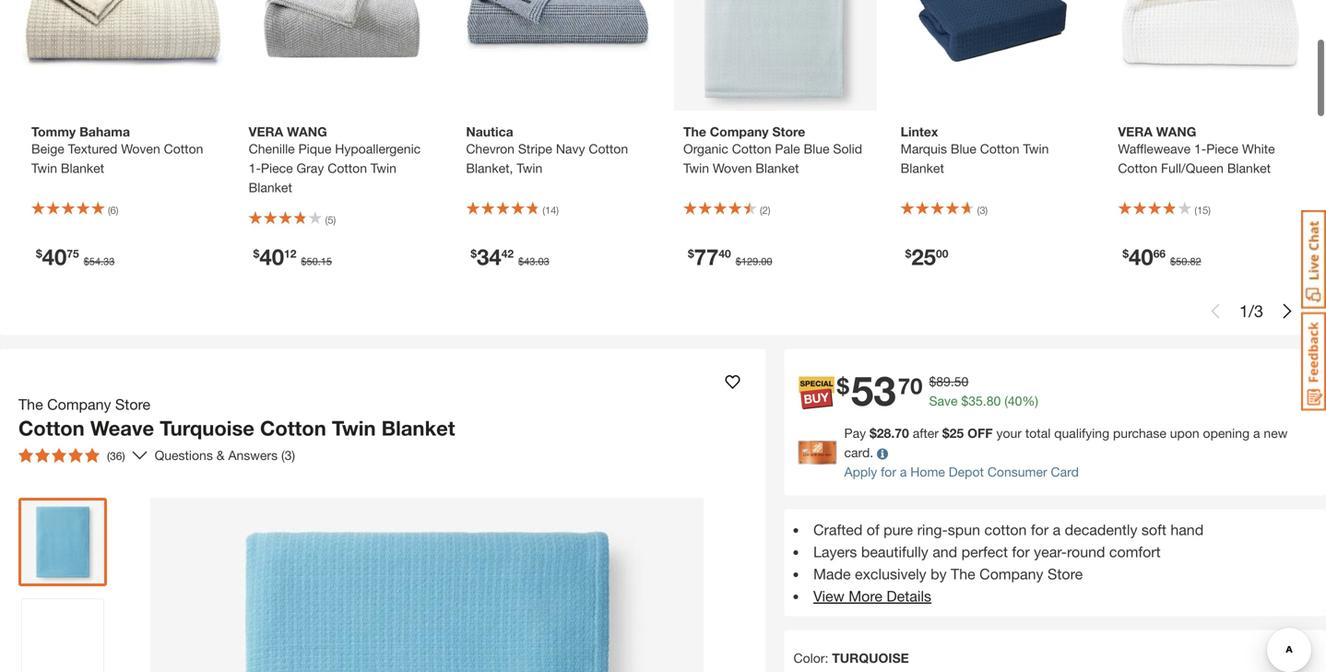 Task type: vqa. For each thing, say whether or not it's contained in the screenshot.
'Physical' associated with Home Depot Merry Christmas Tree Gift Card
no



Task type: locate. For each thing, give the bounding box(es) containing it.
( down full/queen on the top
[[1195, 204, 1197, 216]]

1
[[1240, 301, 1249, 321]]

. for organic
[[758, 256, 761, 268]]

40
[[42, 244, 67, 270], [259, 244, 284, 270], [1129, 244, 1153, 270], [719, 247, 731, 260], [1008, 393, 1022, 409]]

0 horizontal spatial 1-
[[249, 161, 261, 176]]

1 horizontal spatial company
[[710, 124, 769, 139]]

2 vertical spatial store
[[1048, 565, 1083, 583]]

0 vertical spatial a
[[1253, 426, 1260, 441]]

decadently
[[1065, 521, 1138, 539]]

depot
[[949, 464, 984, 480]]

0 horizontal spatial for
[[881, 464, 896, 480]]

1 horizontal spatial 1-
[[1194, 141, 1207, 156]]

twin inside "tommy bahama beige textured woven cotton twin blanket"
[[31, 161, 57, 176]]

apply for a home depot consumer card
[[844, 464, 1079, 480]]

.
[[101, 256, 103, 268], [318, 256, 321, 268], [535, 256, 538, 268], [758, 256, 761, 268], [1187, 256, 1190, 268], [951, 374, 954, 389], [983, 393, 987, 409]]

for down "cotton"
[[1012, 543, 1030, 561]]

( 5 )
[[325, 214, 336, 226]]

1 horizontal spatial 50
[[954, 374, 969, 389]]

0 vertical spatial company
[[710, 124, 769, 139]]

0 horizontal spatial 50
[[307, 256, 318, 268]]

1 vertical spatial woven
[[713, 161, 752, 176]]

cotton left chenille
[[164, 141, 203, 156]]

vera up chenille
[[249, 124, 283, 139]]

cotton inside "tommy bahama beige textured woven cotton twin blanket"
[[164, 141, 203, 156]]

1 vertical spatial a
[[900, 464, 907, 480]]

15 right the 12
[[321, 256, 332, 268]]

2 horizontal spatial company
[[980, 565, 1044, 583]]

$
[[36, 247, 42, 260], [253, 247, 259, 260], [471, 247, 477, 260], [688, 247, 694, 260], [905, 247, 912, 260], [1123, 247, 1129, 260], [84, 256, 89, 268], [301, 256, 307, 268], [518, 256, 524, 268], [736, 256, 741, 268], [1170, 256, 1176, 268], [837, 373, 849, 399], [929, 374, 936, 389], [961, 393, 969, 409], [870, 426, 877, 441], [942, 426, 950, 441]]

vera inside vera wang waffleweave 1-piece white cotton full/queen blanket
[[1118, 124, 1153, 139]]

. right the 12
[[318, 256, 321, 268]]

opening
[[1203, 426, 1250, 441]]

1 horizontal spatial 00
[[936, 247, 948, 260]]

next slide image
[[1280, 304, 1295, 319]]

1 horizontal spatial the
[[683, 124, 706, 139]]

( up $ 40 12 $ 50 . 15
[[325, 214, 328, 226]]

vera inside vera wang chenille pique hypoallergenic 1-piece gray cotton twin blanket
[[249, 124, 283, 139]]

14
[[545, 204, 556, 216]]

50 inside $ 89 . 50 save $ 35 . 80 ( 40 %)
[[954, 374, 969, 389]]

0 horizontal spatial the
[[18, 396, 43, 413]]

vera wang waffleweave 1-piece white cotton full/queen blanket
[[1118, 124, 1275, 176]]

1 horizontal spatial wang
[[1156, 124, 1197, 139]]

for up "year-" on the bottom of page
[[1031, 521, 1049, 539]]

waffleweave
[[1118, 141, 1191, 156]]

0 vertical spatial for
[[881, 464, 896, 480]]

company up the organic
[[710, 124, 769, 139]]

1 horizontal spatial a
[[1053, 521, 1061, 539]]

( up 33
[[108, 204, 110, 216]]

the inside "the company store organic cotton pale blue solid twin woven blanket"
[[683, 124, 706, 139]]

piece down chenille
[[261, 161, 293, 176]]

chevron stripe navy cotton blanket, twin image
[[457, 0, 659, 111]]

25
[[912, 244, 936, 270], [950, 426, 964, 441]]

40 for waffleweave 1-piece white cotton full/queen blanket
[[1129, 244, 1153, 270]]

cotton right navy
[[589, 141, 628, 156]]

0 horizontal spatial piece
[[261, 161, 293, 176]]

the company store bed blankets ko33 t turquoise 64.0 image
[[22, 502, 103, 583]]

store down "year-" on the bottom of page
[[1048, 565, 1083, 583]]

woven down the organic
[[713, 161, 752, 176]]

wang up pique
[[287, 124, 327, 139]]

1 horizontal spatial for
[[1012, 543, 1030, 561]]

the right by
[[951, 565, 976, 583]]

apply now image
[[798, 441, 844, 465]]

vera up waffleweave
[[1118, 124, 1153, 139]]

1 horizontal spatial blue
[[951, 141, 977, 156]]

. for navy
[[535, 256, 538, 268]]

. inside $ 77 40 $ 129 . 00
[[758, 256, 761, 268]]

54
[[89, 256, 101, 268]]

and
[[933, 543, 957, 561]]

00 inside $ 77 40 $ 129 . 00
[[761, 256, 772, 268]]

view more details link
[[813, 588, 931, 605]]

0 vertical spatial piece
[[1207, 141, 1239, 156]]

blue right pale
[[804, 141, 830, 156]]

00 inside $ 25 00
[[936, 247, 948, 260]]

this is the first slide image
[[1208, 304, 1223, 319]]

53
[[851, 366, 896, 415]]

0 horizontal spatial 15
[[321, 256, 332, 268]]

2 blue from the left
[[951, 141, 977, 156]]

company down perfect
[[980, 565, 1044, 583]]

) for organic
[[768, 204, 770, 216]]

2 horizontal spatial for
[[1031, 521, 1049, 539]]

2 horizontal spatial 50
[[1176, 256, 1187, 268]]

2 vertical spatial a
[[1053, 521, 1061, 539]]

0 horizontal spatial company
[[47, 396, 111, 413]]

crafted of pure ring-spun cotton for a decadently soft hand layers beautifully and perfect for year-round comfort made exclusively by the company store view more details
[[813, 521, 1204, 605]]

off
[[968, 426, 993, 441]]

1 horizontal spatial store
[[772, 124, 805, 139]]

0 horizontal spatial woven
[[121, 141, 160, 156]]

cotton down waffleweave
[[1118, 161, 1158, 176]]

woven down bahama
[[121, 141, 160, 156]]

0 vertical spatial 25
[[912, 244, 936, 270]]

full/queen
[[1161, 161, 1224, 176]]

wang inside vera wang chenille pique hypoallergenic 1-piece gray cotton twin blanket
[[287, 124, 327, 139]]

store inside the company store cotton weave turquoise cotton twin blanket
[[115, 396, 150, 413]]

feedback link image
[[1301, 312, 1326, 411]]

the
[[683, 124, 706, 139], [18, 396, 43, 413], [951, 565, 976, 583]]

2 horizontal spatial a
[[1253, 426, 1260, 441]]

a
[[1253, 426, 1260, 441], [900, 464, 907, 480], [1053, 521, 1061, 539]]

66
[[1153, 247, 1166, 260]]

cotton left pale
[[732, 141, 772, 156]]

( 3 )
[[977, 204, 988, 216]]

twin inside vera wang chenille pique hypoallergenic 1-piece gray cotton twin blanket
[[371, 161, 396, 176]]

. inside $ 40 75 $ 54 . 33
[[101, 256, 103, 268]]

1 vertical spatial company
[[47, 396, 111, 413]]

the up the organic
[[683, 124, 706, 139]]

piece inside vera wang waffleweave 1-piece white cotton full/queen blanket
[[1207, 141, 1239, 156]]

company for cotton
[[47, 396, 111, 413]]

nautica
[[466, 124, 513, 139]]

store
[[772, 124, 805, 139], [115, 396, 150, 413], [1048, 565, 1083, 583]]

50 left 82
[[1176, 256, 1187, 268]]

1 blue from the left
[[804, 141, 830, 156]]

2 horizontal spatial store
[[1048, 565, 1083, 583]]

. right 66 in the right top of the page
[[1187, 256, 1190, 268]]

0 vertical spatial woven
[[121, 141, 160, 156]]

0 horizontal spatial 3
[[980, 204, 985, 216]]

1- down chenille
[[249, 161, 261, 176]]

15
[[1197, 204, 1208, 216], [321, 256, 332, 268]]

00
[[936, 247, 948, 260], [761, 256, 772, 268]]

upon
[[1170, 426, 1200, 441]]

1 vertical spatial 3
[[1254, 301, 1264, 321]]

a left home in the bottom of the page
[[900, 464, 907, 480]]

wang
[[287, 124, 327, 139], [1156, 124, 1197, 139]]

card.
[[844, 445, 874, 460]]

. inside $ 40 12 $ 50 . 15
[[318, 256, 321, 268]]

1 horizontal spatial woven
[[713, 161, 752, 176]]

( for navy
[[543, 204, 545, 216]]

twin
[[1023, 141, 1049, 156], [31, 161, 57, 176], [371, 161, 396, 176], [517, 161, 543, 176], [683, 161, 709, 176], [332, 416, 376, 441]]

1 vertical spatial 15
[[321, 256, 332, 268]]

. for textured
[[101, 256, 103, 268]]

spun
[[948, 521, 980, 539]]

( right 80 at bottom
[[1005, 393, 1008, 409]]

blue
[[804, 141, 830, 156], [951, 141, 977, 156]]

exclusively
[[855, 565, 927, 583]]

50 for full/queen
[[1176, 256, 1187, 268]]

. inside $ 34 42 $ 43 . 03
[[535, 256, 538, 268]]

1- inside vera wang waffleweave 1-piece white cotton full/queen blanket
[[1194, 141, 1207, 156]]

bahama
[[79, 124, 130, 139]]

1 horizontal spatial piece
[[1207, 141, 1239, 156]]

. right 42
[[535, 256, 538, 268]]

75
[[67, 247, 79, 260]]

1 vertical spatial the
[[18, 396, 43, 413]]

12
[[284, 247, 296, 260]]

. inside $ 40 66 $ 50 . 82
[[1187, 256, 1190, 268]]

0 horizontal spatial blue
[[804, 141, 830, 156]]

&
[[216, 448, 225, 463]]

1 vertical spatial store
[[115, 396, 150, 413]]

store up pale
[[772, 124, 805, 139]]

cotton up ( 3 )
[[980, 141, 1020, 156]]

2 vertical spatial company
[[980, 565, 1044, 583]]

round
[[1067, 543, 1105, 561]]

42
[[501, 247, 514, 260]]

(36) button
[[11, 441, 132, 471]]

cotton up 5 stars image
[[18, 416, 85, 441]]

piece
[[1207, 141, 1239, 156], [261, 161, 293, 176]]

wang inside vera wang waffleweave 1-piece white cotton full/queen blanket
[[1156, 124, 1197, 139]]

by
[[931, 565, 947, 583]]

0 horizontal spatial wang
[[287, 124, 327, 139]]

. right 75
[[101, 256, 103, 268]]

for
[[881, 464, 896, 480], [1031, 521, 1049, 539], [1012, 543, 1030, 561]]

1 horizontal spatial 3
[[1254, 301, 1264, 321]]

pique
[[298, 141, 331, 156]]

blue right marquis
[[951, 141, 977, 156]]

. down ( 2 )
[[758, 256, 761, 268]]

company up the weave
[[47, 396, 111, 413]]

made
[[813, 565, 851, 583]]

50 inside $ 40 12 $ 50 . 15
[[307, 256, 318, 268]]

wang up waffleweave
[[1156, 124, 1197, 139]]

store for weave
[[115, 396, 150, 413]]

) for 1-
[[1208, 204, 1211, 216]]

a left new
[[1253, 426, 1260, 441]]

) for cotton
[[985, 204, 988, 216]]

store inside crafted of pure ring-spun cotton for a decadently soft hand layers beautifully and perfect for year-round comfort made exclusively by the company store view more details
[[1048, 565, 1083, 583]]

company inside crafted of pure ring-spun cotton for a decadently soft hand layers beautifully and perfect for year-round comfort made exclusively by the company store view more details
[[980, 565, 1044, 583]]

the company store link
[[18, 394, 158, 416]]

1- inside vera wang chenille pique hypoallergenic 1-piece gray cotton twin blanket
[[249, 161, 261, 176]]

1- up full/queen on the top
[[1194, 141, 1207, 156]]

33
[[103, 256, 115, 268]]

0 vertical spatial the
[[683, 124, 706, 139]]

3 right '1'
[[1254, 301, 1264, 321]]

questions
[[155, 448, 213, 463]]

$ 53 70
[[837, 366, 923, 415]]

a up "year-" on the bottom of page
[[1053, 521, 1061, 539]]

)
[[116, 204, 118, 216], [556, 204, 559, 216], [768, 204, 770, 216], [985, 204, 988, 216], [1208, 204, 1211, 216], [333, 214, 336, 226]]

( inside $ 89 . 50 save $ 35 . 80 ( 40 %)
[[1005, 393, 1008, 409]]

blanket inside the company store cotton weave turquoise cotton twin blanket
[[381, 416, 455, 441]]

0 horizontal spatial vera
[[249, 124, 283, 139]]

0 horizontal spatial 00
[[761, 256, 772, 268]]

store inside "the company store organic cotton pale blue solid twin woven blanket"
[[772, 124, 805, 139]]

1 vertical spatial piece
[[261, 161, 293, 176]]

1 vertical spatial 25
[[950, 426, 964, 441]]

50 inside $ 40 66 $ 50 . 82
[[1176, 256, 1187, 268]]

0 vertical spatial 3
[[980, 204, 985, 216]]

0 vertical spatial 1-
[[1194, 141, 1207, 156]]

0 horizontal spatial store
[[115, 396, 150, 413]]

weave
[[90, 416, 154, 441]]

vera for vera wang waffleweave 1-piece white cotton full/queen blanket
[[1118, 124, 1153, 139]]

company inside the company store cotton weave turquoise cotton twin blanket
[[47, 396, 111, 413]]

lintex
[[901, 124, 938, 139]]

2 vera from the left
[[1118, 124, 1153, 139]]

piece up full/queen on the top
[[1207, 141, 1239, 156]]

15 down full/queen on the top
[[1197, 204, 1208, 216]]

twin inside the nautica chevron stripe navy cotton blanket, twin
[[517, 161, 543, 176]]

2 wang from the left
[[1156, 124, 1197, 139]]

) for pique
[[333, 214, 336, 226]]

your total qualifying purchase upon opening a new card.
[[844, 426, 1288, 460]]

1 horizontal spatial vera
[[1118, 124, 1153, 139]]

for down info icon
[[881, 464, 896, 480]]

3
[[980, 204, 985, 216], [1254, 301, 1264, 321]]

0 vertical spatial store
[[772, 124, 805, 139]]

0 horizontal spatial a
[[900, 464, 907, 480]]

the inside crafted of pure ring-spun cotton for a decadently soft hand layers beautifully and perfect for year-round comfort made exclusively by the company store view more details
[[951, 565, 976, 583]]

50 right the 12
[[307, 256, 318, 268]]

the for organic
[[683, 124, 706, 139]]

store up the weave
[[115, 396, 150, 413]]

$ 25 00
[[905, 244, 948, 270]]

2 vertical spatial the
[[951, 565, 976, 583]]

cotton
[[164, 141, 203, 156], [589, 141, 628, 156], [732, 141, 772, 156], [980, 141, 1020, 156], [328, 161, 367, 176], [1118, 161, 1158, 176], [18, 416, 85, 441], [260, 416, 326, 441]]

$ 89 . 50 save $ 35 . 80 ( 40 %)
[[929, 374, 1039, 409]]

stripe
[[518, 141, 552, 156]]

marquis
[[901, 141, 947, 156]]

1 horizontal spatial 15
[[1197, 204, 1208, 216]]

details
[[887, 588, 931, 605]]

( down lintex marquis blue cotton twin blanket at the top right of the page
[[977, 204, 980, 216]]

woven
[[121, 141, 160, 156], [713, 161, 752, 176]]

the up 5 stars image
[[18, 396, 43, 413]]

blanket inside "the company store organic cotton pale blue solid twin woven blanket"
[[756, 161, 799, 176]]

( up 03 in the top left of the page
[[543, 204, 545, 216]]

( up $ 77 40 $ 129 . 00
[[760, 204, 762, 216]]

the inside the company store cotton weave turquoise cotton twin blanket
[[18, 396, 43, 413]]

43
[[524, 256, 535, 268]]

cotton down hypoallergenic
[[328, 161, 367, 176]]

company inside "the company store organic cotton pale blue solid twin woven blanket"
[[710, 124, 769, 139]]

1 vertical spatial 1-
[[249, 161, 261, 176]]

organic cotton pale blue solid twin woven blanket image
[[674, 0, 877, 111]]

vera for vera wang chenille pique hypoallergenic 1-piece gray cotton twin blanket
[[249, 124, 283, 139]]

soft
[[1142, 521, 1167, 539]]

2 horizontal spatial the
[[951, 565, 976, 583]]

1 vera from the left
[[249, 124, 283, 139]]

twin inside lintex marquis blue cotton twin blanket
[[1023, 141, 1049, 156]]

1 wang from the left
[[287, 124, 327, 139]]

3 down lintex marquis blue cotton twin blanket at the top right of the page
[[980, 204, 985, 216]]

(36) link
[[11, 441, 147, 471]]

50 right 89
[[954, 374, 969, 389]]

the company store organic cotton pale blue solid twin woven blanket
[[683, 124, 862, 176]]



Task type: describe. For each thing, give the bounding box(es) containing it.
qualifying
[[1054, 426, 1110, 441]]

apply
[[844, 464, 877, 480]]

2 vertical spatial for
[[1012, 543, 1030, 561]]

(3)
[[281, 448, 295, 463]]

80
[[987, 393, 1001, 409]]

your
[[997, 426, 1022, 441]]

50 for gray
[[307, 256, 318, 268]]

blanket inside "tommy bahama beige textured woven cotton twin blanket"
[[61, 161, 104, 176]]

new
[[1264, 426, 1288, 441]]

twin inside the company store cotton weave turquoise cotton twin blanket
[[332, 416, 376, 441]]

2
[[762, 204, 768, 216]]

. up 'save'
[[951, 374, 954, 389]]

5
[[328, 214, 333, 226]]

textured
[[68, 141, 117, 156]]

consumer
[[988, 464, 1047, 480]]

purchase
[[1113, 426, 1167, 441]]

solid
[[833, 141, 862, 156]]

) for navy
[[556, 204, 559, 216]]

. for 1-
[[1187, 256, 1190, 268]]

vera wang chenille pique hypoallergenic 1-piece gray cotton twin blanket
[[249, 124, 421, 195]]

pay $ 28.70 after $ 25 off
[[844, 426, 993, 441]]

$ 40 66 $ 50 . 82
[[1123, 244, 1201, 270]]

0 vertical spatial 15
[[1197, 204, 1208, 216]]

organic
[[683, 141, 728, 156]]

6
[[110, 204, 116, 216]]

1 vertical spatial for
[[1031, 521, 1049, 539]]

wang for waffleweave
[[1156, 124, 1197, 139]]

cotton inside "the company store organic cotton pale blue solid twin woven blanket"
[[732, 141, 772, 156]]

( for 1-
[[1195, 204, 1197, 216]]

comfort
[[1109, 543, 1161, 561]]

$ inside $ 25 00
[[905, 247, 912, 260]]

blue inside lintex marquis blue cotton twin blanket
[[951, 141, 977, 156]]

answers
[[228, 448, 278, 463]]

cotton inside the nautica chevron stripe navy cotton blanket, twin
[[589, 141, 628, 156]]

blanket,
[[466, 161, 513, 176]]

twin inside "the company store organic cotton pale blue solid twin woven blanket"
[[683, 161, 709, 176]]

cotton inside lintex marquis blue cotton twin blanket
[[980, 141, 1020, 156]]

apply for a home depot consumer card link
[[844, 464, 1079, 480]]

company for organic
[[710, 124, 769, 139]]

cotton inside vera wang chenille pique hypoallergenic 1-piece gray cotton twin blanket
[[328, 161, 367, 176]]

82
[[1190, 256, 1201, 268]]

( for textured
[[108, 204, 110, 216]]

lintex marquis blue cotton twin blanket
[[901, 124, 1049, 176]]

cotton inside vera wang waffleweave 1-piece white cotton full/queen blanket
[[1118, 161, 1158, 176]]

card
[[1051, 464, 1079, 480]]

tommy
[[31, 124, 76, 139]]

%)
[[1022, 393, 1039, 409]]

hand
[[1171, 521, 1204, 539]]

questions & answers (3)
[[155, 448, 295, 463]]

tommy bahama beige textured woven cotton twin blanket
[[31, 124, 203, 176]]

hypoallergenic
[[335, 141, 421, 156]]

ring-
[[917, 521, 948, 539]]

. for pique
[[318, 256, 321, 268]]

pure
[[884, 521, 913, 539]]

navy
[[556, 141, 585, 156]]

1 horizontal spatial 25
[[950, 426, 964, 441]]

a inside crafted of pure ring-spun cotton for a decadently soft hand layers beautifully and perfect for year-round comfort made exclusively by the company store view more details
[[1053, 521, 1061, 539]]

nautica chevron stripe navy cotton blanket, twin
[[466, 124, 628, 176]]

03
[[538, 256, 549, 268]]

chenille pique hypoallergenic 1-piece gray cotton twin blanket image
[[239, 0, 442, 111]]

beige
[[31, 141, 64, 156]]

28.70
[[877, 426, 909, 441]]

blanket inside vera wang waffleweave 1-piece white cotton full/queen blanket
[[1227, 161, 1271, 176]]

129
[[741, 256, 758, 268]]

of
[[867, 521, 880, 539]]

$ inside $ 53 70
[[837, 373, 849, 399]]

the for cotton
[[18, 396, 43, 413]]

more
[[849, 588, 883, 605]]

5 stars image
[[18, 448, 100, 463]]

0 horizontal spatial 25
[[912, 244, 936, 270]]

) for textured
[[116, 204, 118, 216]]

$ 77 40 $ 129 . 00
[[688, 244, 772, 270]]

color : turquoise
[[794, 651, 909, 666]]

turquoise
[[832, 651, 909, 666]]

40 inside $ 89 . 50 save $ 35 . 80 ( 40 %)
[[1008, 393, 1022, 409]]

blanket inside vera wang chenille pique hypoallergenic 1-piece gray cotton twin blanket
[[249, 180, 292, 195]]

waffleweave 1-piece white cotton full/queen blanket image
[[1109, 0, 1311, 111]]

15 inside $ 40 12 $ 50 . 15
[[321, 256, 332, 268]]

pay
[[844, 426, 866, 441]]

cotton up (3)
[[260, 416, 326, 441]]

info image
[[877, 449, 888, 460]]

white
[[1242, 141, 1275, 156]]

live chat image
[[1301, 210, 1326, 309]]

wang for chenille
[[287, 124, 327, 139]]

cotton
[[985, 521, 1027, 539]]

after
[[913, 426, 939, 441]]

35
[[969, 393, 983, 409]]

blanket inside lintex marquis blue cotton twin blanket
[[901, 161, 944, 176]]

70
[[898, 373, 923, 399]]

$ 40 12 $ 50 . 15
[[253, 244, 332, 270]]

woven inside "tommy bahama beige textured woven cotton twin blanket"
[[121, 141, 160, 156]]

40 for beige textured woven cotton twin blanket
[[42, 244, 67, 270]]

( for cotton
[[977, 204, 980, 216]]

( for pique
[[325, 214, 328, 226]]

a inside 'your total qualifying purchase upon opening a new card.'
[[1253, 426, 1260, 441]]

89
[[936, 374, 951, 389]]

40 for chenille pique hypoallergenic 1-piece gray cotton twin blanket
[[259, 244, 284, 270]]

view
[[813, 588, 845, 605]]

( for organic
[[760, 204, 762, 216]]

. up off
[[983, 393, 987, 409]]

beautifully
[[861, 543, 929, 561]]

pale
[[775, 141, 800, 156]]

piece inside vera wang chenille pique hypoallergenic 1-piece gray cotton twin blanket
[[261, 161, 293, 176]]

the company store bed blankets ko33 t turquoise e1.1 image
[[22, 600, 103, 672]]

color
[[794, 651, 825, 666]]

store for cotton
[[772, 124, 805, 139]]

( 14 )
[[543, 204, 559, 216]]

blue inside "the company store organic cotton pale blue solid twin woven blanket"
[[804, 141, 830, 156]]

34
[[477, 244, 501, 270]]

marquis blue cotton twin blanket image
[[892, 0, 1094, 111]]

beige textured woven cotton twin blanket image
[[22, 0, 225, 111]]

77
[[694, 244, 719, 270]]

total
[[1025, 426, 1051, 441]]

woven inside "the company store organic cotton pale blue solid twin woven blanket"
[[713, 161, 752, 176]]

40 inside $ 77 40 $ 129 . 00
[[719, 247, 731, 260]]

year-
[[1034, 543, 1067, 561]]

$ 34 42 $ 43 . 03
[[471, 244, 549, 270]]

/
[[1249, 301, 1254, 321]]

layers
[[813, 543, 857, 561]]

gray
[[297, 161, 324, 176]]

( 2 )
[[760, 204, 770, 216]]

crafted
[[813, 521, 863, 539]]



